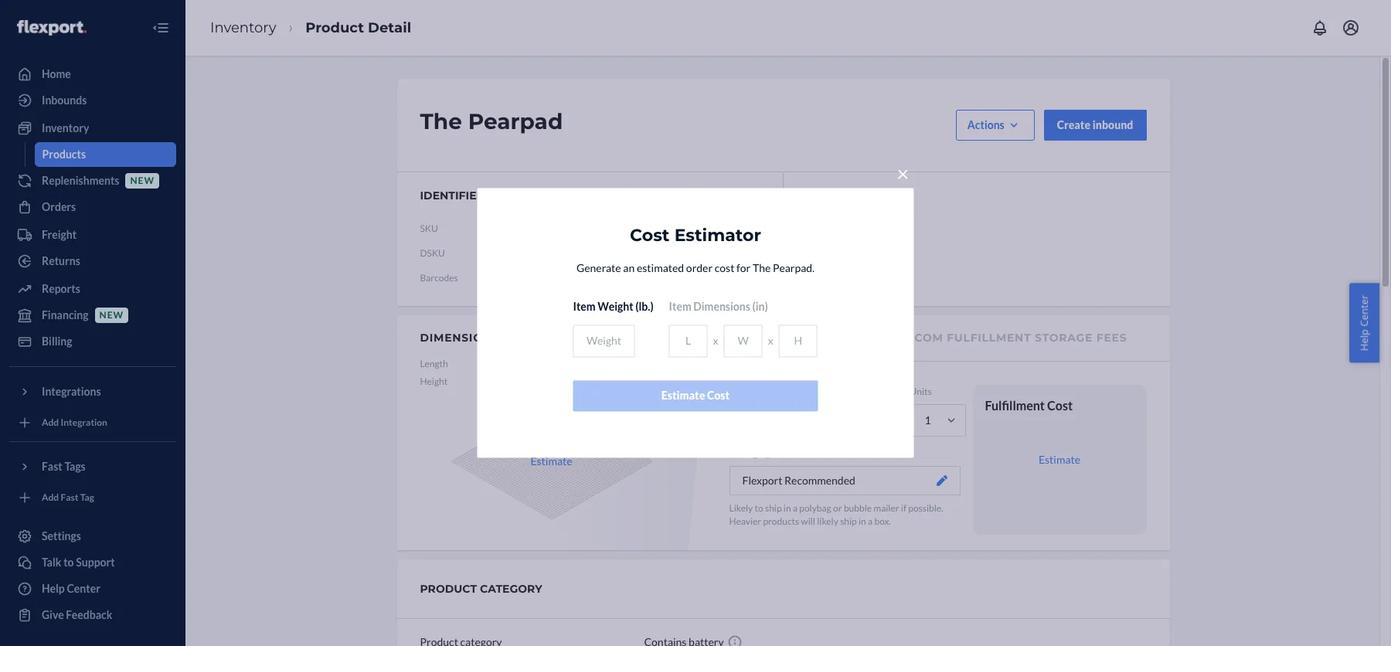 Task type: vqa. For each thing, say whether or not it's contained in the screenshot.
square icon associated with ST3e7baa943c
no



Task type: locate. For each thing, give the bounding box(es) containing it.
fast
[[61, 492, 78, 504]]

generate an estimated order cost for the pearpad.
[[577, 262, 815, 275]]

0 vertical spatial weight
[[598, 300, 634, 314]]

2 fees from the left
[[1097, 331, 1127, 345]]

&
[[495, 189, 502, 203]]

item down (dsku)
[[573, 300, 596, 314]]

0 horizontal spatial fees
[[858, 331, 888, 345]]

product detail
[[305, 19, 411, 36]]

order
[[686, 262, 713, 275]]

product category
[[420, 582, 542, 596]]

add
[[42, 417, 59, 429], [42, 492, 59, 504]]

0 horizontal spatial ship
[[765, 503, 782, 514]]

to right the talk
[[64, 556, 74, 569]]

0 horizontal spatial dimensions
[[420, 331, 500, 345]]

0 horizontal spatial estimate
[[662, 389, 705, 402]]

in down bubble
[[859, 516, 866, 528]]

0 vertical spatial dimensions
[[694, 300, 750, 314]]

0 vertical spatial ship
[[765, 503, 782, 514]]

2 dgqjj7pqlkj from the top
[[482, 271, 556, 284]]

fees right h text field
[[858, 331, 888, 345]]

0 horizontal spatial to
[[64, 556, 74, 569]]

ecom inside ecom fulfillment fees tab
[[729, 331, 766, 345]]

to for likely
[[755, 503, 763, 514]]

new down products link
[[130, 175, 155, 187]]

0 vertical spatial inventory
[[210, 19, 276, 36]]

cost up estimated
[[630, 225, 670, 246]]

estimate
[[662, 389, 705, 402], [1039, 453, 1081, 466]]

product detail link
[[305, 19, 411, 36]]

1 horizontal spatial in
[[859, 516, 866, 528]]

×
[[897, 160, 909, 187]]

the pearpad
[[420, 108, 563, 135]]

0 horizontal spatial new
[[99, 310, 124, 321]]

1 horizontal spatial cost
[[707, 389, 730, 402]]

tag
[[80, 492, 94, 504]]

a
[[793, 503, 798, 514], [868, 516, 873, 528]]

0 vertical spatial to
[[755, 503, 763, 514]]

estimated
[[637, 262, 684, 275]]

for
[[737, 262, 751, 275]]

1 ecom from the left
[[729, 331, 766, 345]]

create inbound button
[[1044, 110, 1147, 141]]

fulfillment left storage
[[947, 331, 1032, 345]]

will
[[801, 516, 815, 528]]

in
[[784, 503, 791, 514], [859, 516, 866, 528]]

item
[[573, 300, 596, 314], [669, 300, 692, 314]]

1 vertical spatial a
[[868, 516, 873, 528]]

replenishments
[[42, 174, 119, 187]]

estimate down l text box
[[662, 389, 705, 402]]

1 horizontal spatial estimate
[[1039, 453, 1081, 466]]

the inside × document
[[753, 262, 771, 275]]

0 horizontal spatial center
[[67, 582, 100, 595]]

L text field
[[669, 325, 708, 358]]

identifiers
[[420, 189, 491, 203]]

in up products
[[784, 503, 791, 514]]

0 vertical spatial help
[[1358, 329, 1372, 351]]

flexport logo image
[[17, 20, 86, 35]]

pen image
[[937, 476, 947, 486]]

weight left (lb.)
[[598, 300, 634, 314]]

pearpad.
[[773, 262, 815, 275]]

cost up estimate link
[[1048, 398, 1073, 413]]

dimensions inside × document
[[694, 300, 750, 314]]

2 add from the top
[[42, 492, 59, 504]]

2 horizontal spatial cost
[[1048, 398, 1073, 413]]

dgqjj7pqlkj up dgqjj7pqlkj (dsku)
[[482, 247, 556, 260]]

0 vertical spatial a
[[793, 503, 798, 514]]

integration
[[61, 417, 107, 429]]

level
[[761, 386, 782, 397]]

0 horizontal spatial ecom
[[729, 331, 766, 345]]

1 horizontal spatial new
[[130, 175, 155, 187]]

0 horizontal spatial inventory
[[42, 121, 89, 135]]

dgqjj7pqlkj left (dsku)
[[482, 271, 556, 284]]

0 vertical spatial help center
[[1358, 295, 1372, 351]]

1 vertical spatial the
[[753, 262, 771, 275]]

estimate inside button
[[662, 389, 705, 402]]

1 vertical spatial add
[[42, 492, 59, 504]]

dgqjj7pqlkj for dgqjj7pqlkj (dsku)
[[482, 271, 556, 284]]

help center
[[1358, 295, 1372, 351], [42, 582, 100, 595]]

0 vertical spatial new
[[130, 175, 155, 187]]

0 horizontal spatial the
[[420, 108, 462, 135]]

1 horizontal spatial center
[[1358, 295, 1372, 327]]

item for item weight (lb.)
[[573, 300, 596, 314]]

fulfillment inside tab
[[770, 331, 854, 345]]

weight down width
[[558, 376, 587, 387]]

1 vertical spatial to
[[64, 556, 74, 569]]

returns
[[42, 254, 80, 267]]

1 add from the top
[[42, 417, 59, 429]]

1 dgqjj7pqlkj from the top
[[482, 247, 556, 260]]

inventory inside breadcrumbs navigation
[[210, 19, 276, 36]]

ship down bubble
[[840, 516, 857, 528]]

estimate for estimate link
[[1039, 453, 1081, 466]]

ecom
[[729, 331, 766, 345], [907, 331, 943, 345]]

help center link
[[9, 577, 176, 601]]

a up products
[[793, 503, 798, 514]]

weight
[[598, 300, 634, 314], [558, 376, 587, 387]]

1 vertical spatial ship
[[840, 516, 857, 528]]

ecom down (in)
[[729, 331, 766, 345]]

0 horizontal spatial a
[[793, 503, 798, 514]]

inventory
[[210, 19, 276, 36], [42, 121, 89, 135]]

likely
[[729, 503, 753, 514]]

a left box.
[[868, 516, 873, 528]]

height
[[420, 376, 448, 387]]

1 vertical spatial inventory link
[[9, 116, 176, 141]]

dgqjj7pqlkj for dgqjj7pqlkj
[[482, 247, 556, 260]]

likely
[[817, 516, 839, 528]]

1 horizontal spatial dimensions
[[694, 300, 750, 314]]

0 vertical spatial in
[[784, 503, 791, 514]]

estimate down fulfillment cost
[[1039, 453, 1081, 466]]

0 horizontal spatial inventory link
[[9, 116, 176, 141]]

0 vertical spatial the
[[420, 108, 462, 135]]

W text field
[[724, 325, 763, 358]]

1 horizontal spatial the
[[753, 262, 771, 275]]

1 vertical spatial weight
[[558, 376, 587, 387]]

to
[[755, 503, 763, 514], [64, 556, 74, 569]]

width
[[558, 358, 583, 370]]

fulfillment
[[770, 331, 854, 345], [947, 331, 1032, 345], [985, 398, 1045, 413]]

0 vertical spatial add
[[42, 417, 59, 429]]

plus image
[[606, 274, 616, 283]]

new down reports link
[[99, 310, 124, 321]]

add left fast
[[42, 492, 59, 504]]

identifiers & barcodes
[[420, 189, 570, 203]]

give feedback button
[[9, 603, 176, 628]]

the right for
[[753, 262, 771, 275]]

add inside 'link'
[[42, 492, 59, 504]]

add left "integration"
[[42, 417, 59, 429]]

1 horizontal spatial help center
[[1358, 295, 1372, 351]]

product
[[305, 19, 364, 36]]

1 fees from the left
[[858, 331, 888, 345]]

fees
[[858, 331, 888, 345], [1097, 331, 1127, 345]]

0 vertical spatial estimate
[[662, 389, 705, 402]]

to right likely
[[755, 503, 763, 514]]

product
[[420, 582, 477, 596]]

0 horizontal spatial weight
[[558, 376, 587, 387]]

to inside talk to support button
[[64, 556, 74, 569]]

0 horizontal spatial help
[[42, 582, 65, 595]]

heavier
[[729, 516, 761, 528]]

1 vertical spatial center
[[67, 582, 100, 595]]

item dimensions (in)
[[669, 300, 768, 314]]

center
[[1358, 295, 1372, 327], [67, 582, 100, 595]]

1 horizontal spatial item
[[669, 300, 692, 314]]

ecom up units
[[907, 331, 943, 345]]

1 horizontal spatial inventory
[[210, 19, 276, 36]]

cost for fulfillment cost
[[1048, 398, 1073, 413]]

× button
[[892, 157, 914, 187]]

fees right storage
[[1097, 331, 1127, 345]]

ecom for ecom fulfillment fees
[[729, 331, 766, 345]]

1 vertical spatial estimate
[[1039, 453, 1081, 466]]

x
[[713, 334, 719, 348], [768, 334, 774, 348]]

fulfillment inside tab
[[947, 331, 1032, 345]]

1 horizontal spatial ship
[[840, 516, 857, 528]]

dimensions up length on the bottom left of the page
[[420, 331, 500, 345]]

0 vertical spatial dgqjj7pqlkj
[[482, 247, 556, 260]]

1 vertical spatial dimensions
[[420, 331, 500, 345]]

ship up products
[[765, 503, 782, 514]]

Weight text field
[[573, 325, 635, 358]]

inbounds
[[42, 94, 87, 107]]

1 vertical spatial new
[[99, 310, 124, 321]]

1 horizontal spatial x
[[768, 334, 774, 348]]

cost inside estimate cost button
[[707, 389, 730, 402]]

storage
[[1035, 331, 1093, 345]]

1 vertical spatial in
[[859, 516, 866, 528]]

packaging
[[729, 448, 770, 459]]

1 x from the left
[[713, 334, 719, 348]]

cost
[[630, 225, 670, 246], [707, 389, 730, 402], [1048, 398, 1073, 413]]

talk to support
[[42, 556, 115, 569]]

1 horizontal spatial help
[[1358, 329, 1372, 351]]

1 horizontal spatial inventory link
[[210, 19, 276, 36]]

ship
[[765, 503, 782, 514], [840, 516, 857, 528]]

2 item from the left
[[669, 300, 692, 314]]

barcodes
[[505, 189, 570, 203]]

dimensions left (in)
[[694, 300, 750, 314]]

2 ecom from the left
[[907, 331, 943, 345]]

the
[[420, 108, 462, 135], [753, 262, 771, 275]]

cost left the level
[[707, 389, 730, 402]]

home link
[[9, 62, 176, 87]]

fulfillment up the level
[[770, 331, 854, 345]]

1 vertical spatial dgqjj7pqlkj
[[482, 271, 556, 284]]

1 horizontal spatial weight
[[598, 300, 634, 314]]

1 horizontal spatial ecom
[[907, 331, 943, 345]]

0 vertical spatial center
[[1358, 295, 1372, 327]]

1 horizontal spatial to
[[755, 503, 763, 514]]

financing
[[42, 308, 89, 322]]

tab list containing ecom fulfillment fees
[[692, 315, 1170, 362]]

1 vertical spatial help center
[[42, 582, 100, 595]]

item up l text box
[[669, 300, 692, 314]]

tab list
[[692, 315, 1170, 362]]

0 horizontal spatial item
[[573, 300, 596, 314]]

1 item from the left
[[573, 300, 596, 314]]

0 horizontal spatial x
[[713, 334, 719, 348]]

flexport recommended button
[[729, 466, 960, 496]]

x right w text box
[[768, 334, 774, 348]]

estimate for estimate cost
[[662, 389, 705, 402]]

settings
[[42, 530, 81, 543]]

0 vertical spatial inventory link
[[210, 19, 276, 36]]

the left "pearpad"
[[420, 108, 462, 135]]

1 horizontal spatial fees
[[1097, 331, 1127, 345]]

ecom inside ecom fulfillment storage fees tab
[[907, 331, 943, 345]]

to inside likely to ship in a polybag or bubble mailer if possible. heavier products will likely ship in a box.
[[755, 503, 763, 514]]

sku
[[420, 223, 438, 235]]

inventory link
[[210, 19, 276, 36], [9, 116, 176, 141]]

x left w text box
[[713, 334, 719, 348]]



Task type: describe. For each thing, give the bounding box(es) containing it.
(lb.)
[[636, 300, 654, 314]]

detail
[[368, 19, 411, 36]]

feedback
[[66, 608, 112, 622]]

generate
[[577, 262, 621, 275]]

home
[[42, 67, 71, 80]]

fulfillment down ecom fulfillment storage fees
[[985, 398, 1045, 413]]

cost
[[715, 262, 735, 275]]

estimator
[[675, 225, 761, 246]]

if
[[901, 503, 907, 514]]

talk to support button
[[9, 550, 176, 575]]

barcodes
[[420, 272, 458, 284]]

bubble
[[844, 503, 872, 514]]

actions
[[968, 118, 1005, 131]]

to for talk
[[64, 556, 74, 569]]

× document
[[477, 157, 914, 458]]

0 horizontal spatial help center
[[42, 582, 100, 595]]

breadcrumbs navigation
[[198, 5, 424, 51]]

polybag
[[800, 503, 832, 514]]

freight
[[42, 228, 77, 241]]

billing
[[42, 335, 72, 348]]

likely to ship in a polybag or bubble mailer if possible. heavier products will likely ship in a box.
[[729, 503, 944, 528]]

settings link
[[9, 524, 176, 549]]

fees inside tab
[[858, 331, 888, 345]]

products
[[763, 516, 799, 528]]

flexport
[[742, 474, 783, 487]]

add integration link
[[9, 410, 176, 435]]

recommended
[[785, 474, 856, 487]]

item weight (lb.)
[[573, 300, 654, 314]]

create inbound
[[1057, 118, 1134, 131]]

ecom fulfillment fees
[[729, 331, 888, 345]]

weight inside × document
[[598, 300, 634, 314]]

cost estimator
[[630, 225, 761, 246]]

0 horizontal spatial in
[[784, 503, 791, 514]]

1 horizontal spatial a
[[868, 516, 873, 528]]

dsku
[[420, 248, 445, 259]]

billing link
[[9, 329, 176, 354]]

give
[[42, 608, 64, 622]]

products link
[[34, 142, 176, 167]]

help center button
[[1350, 283, 1380, 363]]

print image
[[634, 274, 644, 283]]

actions button
[[956, 110, 1035, 141]]

estimate link
[[1039, 453, 1081, 466]]

category
[[480, 582, 542, 596]]

2 x from the left
[[768, 334, 774, 348]]

new for replenishments
[[130, 175, 155, 187]]

possible.
[[909, 503, 944, 514]]

service level
[[729, 386, 782, 397]]

add fast tag
[[42, 492, 94, 504]]

add for add integration
[[42, 417, 59, 429]]

ecom for ecom fulfillment storage fees
[[907, 331, 943, 345]]

or
[[833, 503, 842, 514]]

add fast tag link
[[9, 485, 176, 510]]

pearpad
[[468, 108, 563, 135]]

close navigation image
[[152, 19, 170, 37]]

products
[[42, 148, 86, 161]]

fulfillment for fees
[[770, 331, 854, 345]]

(dsku)
[[558, 271, 593, 284]]

center inside help center button
[[1358, 295, 1372, 327]]

length
[[420, 358, 448, 370]]

orders
[[42, 200, 76, 213]]

reports
[[42, 282, 80, 295]]

1 vertical spatial inventory
[[42, 121, 89, 135]]

mailer
[[874, 503, 899, 514]]

create
[[1057, 118, 1091, 131]]

estimate cost button
[[573, 381, 818, 412]]

inbound
[[1093, 118, 1134, 131]]

1 vertical spatial help
[[42, 582, 65, 595]]

(in)
[[753, 300, 768, 314]]

fulfillment for storage
[[947, 331, 1032, 345]]

H text field
[[779, 325, 818, 358]]

center inside help center link
[[67, 582, 100, 595]]

item for item dimensions (in)
[[669, 300, 692, 314]]

an
[[623, 262, 635, 275]]

0 horizontal spatial cost
[[630, 225, 670, 246]]

new for financing
[[99, 310, 124, 321]]

ecom fulfillment fees tab
[[729, 315, 888, 361]]

talk
[[42, 556, 61, 569]]

returns link
[[9, 249, 176, 274]]

reports link
[[9, 277, 176, 301]]

units
[[910, 386, 932, 397]]

box.
[[875, 516, 891, 528]]

orders link
[[9, 195, 176, 220]]

aliases
[[807, 186, 858, 200]]

ecom fulfillment storage fees
[[907, 331, 1127, 345]]

give feedback
[[42, 608, 112, 622]]

service
[[729, 386, 759, 397]]

help inside button
[[1358, 329, 1372, 351]]

ecom fulfillment storage fees tab
[[907, 315, 1127, 358]]

add for add fast tag
[[42, 492, 59, 504]]

fees inside tab
[[1097, 331, 1127, 345]]

freight link
[[9, 223, 176, 247]]

fulfillment cost
[[985, 398, 1073, 413]]

cost for estimate cost
[[707, 389, 730, 402]]

estimate cost
[[662, 389, 730, 402]]

help center inside button
[[1358, 295, 1372, 351]]

support
[[76, 556, 115, 569]]

flexport recommended
[[742, 474, 856, 487]]



